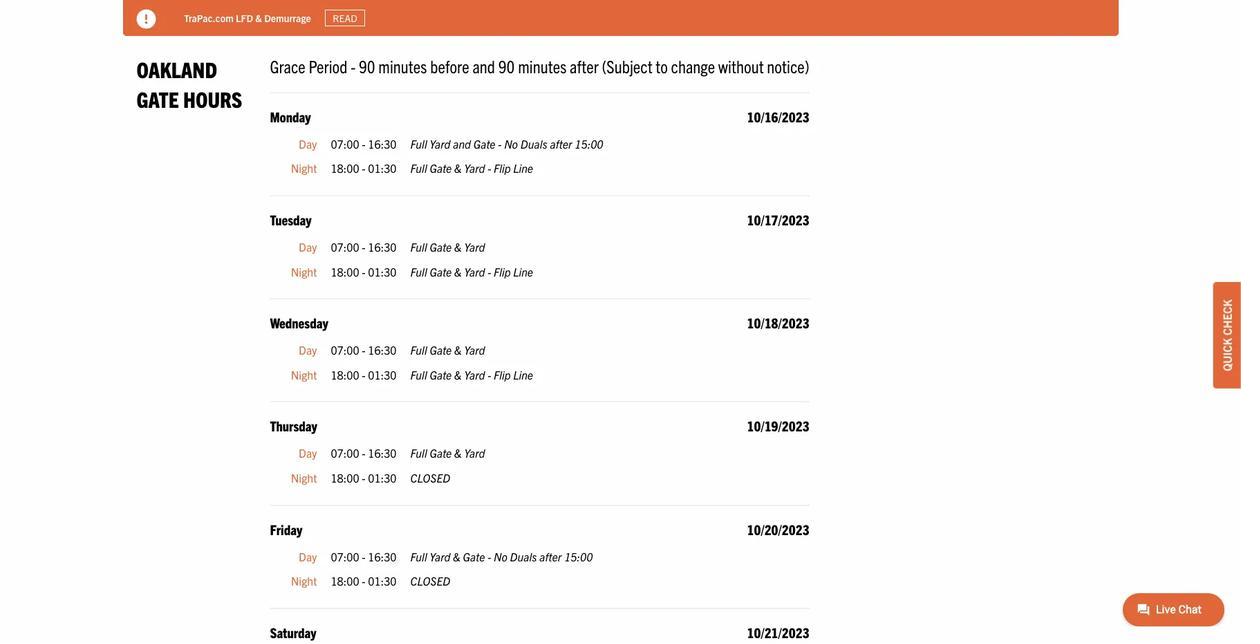 Task type: locate. For each thing, give the bounding box(es) containing it.
flip for tuesday
[[494, 265, 511, 278]]

day
[[299, 137, 317, 151], [299, 240, 317, 254], [299, 343, 317, 357], [299, 446, 317, 460], [299, 550, 317, 563]]

day down tuesday
[[299, 240, 317, 254]]

2 16:30 from the top
[[368, 240, 397, 254]]

2 night from the top
[[291, 265, 317, 278]]

2 vertical spatial after
[[540, 550, 562, 563]]

night up saturday
[[291, 574, 317, 588]]

18:00 - 01:30 for friday
[[331, 574, 397, 588]]

4 07:00 - 16:30 from the top
[[331, 446, 397, 460]]

07:00 - 16:30 for wednesday
[[331, 343, 397, 357]]

4 18:00 - 01:30 from the top
[[331, 471, 397, 485]]

2 01:30 from the top
[[368, 265, 397, 278]]

07:00 - 16:30 for tuesday
[[331, 240, 397, 254]]

&
[[255, 11, 262, 24], [454, 161, 462, 175], [454, 240, 462, 254], [454, 265, 462, 278], [454, 343, 462, 357], [454, 368, 462, 382], [454, 446, 462, 460], [453, 550, 461, 563]]

01:30 for wednesday
[[368, 368, 397, 382]]

15:00
[[575, 137, 603, 151], [564, 550, 593, 563]]

3 full gate & yard from the top
[[411, 446, 485, 460]]

duals for 10/20/2023
[[510, 550, 537, 563]]

3 07:00 from the top
[[331, 343, 359, 357]]

3 07:00 - 16:30 from the top
[[331, 343, 397, 357]]

1 vertical spatial after
[[550, 137, 572, 151]]

1 vertical spatial closed
[[411, 574, 450, 588]]

2 day from the top
[[299, 240, 317, 254]]

01:30
[[368, 161, 397, 175], [368, 265, 397, 278], [368, 368, 397, 382], [368, 471, 397, 485], [368, 574, 397, 588]]

1 07:00 from the top
[[331, 137, 359, 151]]

grace period - 90 minutes before and 90 minutes after (subject to change without notice)
[[270, 54, 810, 77]]

full gate & yard - flip line
[[411, 161, 533, 175], [411, 265, 533, 278], [411, 368, 533, 382]]

line for wednesday
[[513, 368, 533, 382]]

lfd
[[236, 11, 253, 24]]

1 18:00 from the top
[[331, 161, 359, 175]]

day for thursday
[[299, 446, 317, 460]]

and
[[473, 54, 495, 77], [453, 137, 471, 151]]

3 18:00 - 01:30 from the top
[[331, 368, 397, 382]]

10/19/2023
[[747, 417, 810, 435]]

4 16:30 from the top
[[368, 446, 397, 460]]

0 vertical spatial after
[[570, 54, 599, 77]]

line
[[513, 161, 533, 175], [513, 265, 533, 278], [513, 368, 533, 382]]

line for monday
[[513, 161, 533, 175]]

90
[[359, 54, 375, 77], [498, 54, 515, 77]]

2 18:00 - 01:30 from the top
[[331, 265, 397, 278]]

3 day from the top
[[299, 343, 317, 357]]

1 horizontal spatial minutes
[[518, 54, 567, 77]]

closed for friday
[[411, 574, 450, 588]]

wednesday
[[270, 314, 328, 331]]

after
[[570, 54, 599, 77], [550, 137, 572, 151], [540, 550, 562, 563]]

18:00 - 01:30 for monday
[[331, 161, 397, 175]]

1 vertical spatial no
[[494, 550, 508, 563]]

0 vertical spatial full gate & yard - flip line
[[411, 161, 533, 175]]

2 vertical spatial line
[[513, 368, 533, 382]]

01:30 for thursday
[[368, 471, 397, 485]]

2 full from the top
[[411, 161, 427, 175]]

1 line from the top
[[513, 161, 533, 175]]

night down the wednesday
[[291, 368, 317, 382]]

4 07:00 from the top
[[331, 446, 359, 460]]

0 vertical spatial duals
[[521, 137, 548, 151]]

16:30 for thursday
[[368, 446, 397, 460]]

2 18:00 from the top
[[331, 265, 359, 278]]

2 closed from the top
[[411, 574, 450, 588]]

18:00 - 01:30
[[331, 161, 397, 175], [331, 265, 397, 278], [331, 368, 397, 382], [331, 471, 397, 485], [331, 574, 397, 588]]

full yard and gate - no duals after 15:00
[[411, 137, 603, 151]]

5 01:30 from the top
[[368, 574, 397, 588]]

no
[[504, 137, 518, 151], [494, 550, 508, 563]]

yard
[[430, 137, 451, 151], [464, 161, 485, 175], [464, 240, 485, 254], [464, 265, 485, 278], [464, 343, 485, 357], [464, 368, 485, 382], [464, 446, 485, 460], [430, 550, 451, 563]]

4 01:30 from the top
[[368, 471, 397, 485]]

night up tuesday
[[291, 161, 317, 175]]

5 night from the top
[[291, 574, 317, 588]]

18:00 for monday
[[331, 161, 359, 175]]

3 18:00 from the top
[[331, 368, 359, 382]]

grace
[[270, 54, 306, 77]]

18:00
[[331, 161, 359, 175], [331, 265, 359, 278], [331, 368, 359, 382], [331, 471, 359, 485], [331, 574, 359, 588]]

night up the wednesday
[[291, 265, 317, 278]]

4 18:00 from the top
[[331, 471, 359, 485]]

07:00
[[331, 137, 359, 151], [331, 240, 359, 254], [331, 343, 359, 357], [331, 446, 359, 460], [331, 550, 359, 563]]

gate inside oakland gate hours
[[137, 85, 179, 112]]

2 vertical spatial full gate & yard
[[411, 446, 485, 460]]

day for tuesday
[[299, 240, 317, 254]]

monday
[[270, 108, 311, 125]]

1 night from the top
[[291, 161, 317, 175]]

gate
[[137, 85, 179, 112], [474, 137, 496, 151], [430, 161, 452, 175], [430, 240, 452, 254], [430, 265, 452, 278], [430, 343, 452, 357], [430, 368, 452, 382], [430, 446, 452, 460], [463, 550, 485, 563]]

0 vertical spatial closed
[[411, 471, 450, 485]]

day for monday
[[299, 137, 317, 151]]

2 line from the top
[[513, 265, 533, 278]]

full
[[411, 137, 427, 151], [411, 161, 427, 175], [411, 240, 427, 254], [411, 265, 427, 278], [411, 343, 427, 357], [411, 368, 427, 382], [411, 446, 427, 460], [411, 550, 427, 563]]

day for wednesday
[[299, 343, 317, 357]]

5 07:00 - 16:30 from the top
[[331, 550, 397, 563]]

night down "thursday" at left
[[291, 471, 317, 485]]

1 vertical spatial duals
[[510, 550, 537, 563]]

1 07:00 - 16:30 from the top
[[331, 137, 397, 151]]

trapac.com lfd & demurrage
[[184, 11, 311, 24]]

night for tuesday
[[291, 265, 317, 278]]

0 vertical spatial 15:00
[[575, 137, 603, 151]]

90 right before
[[498, 54, 515, 77]]

16:30
[[368, 137, 397, 151], [368, 240, 397, 254], [368, 343, 397, 357], [368, 446, 397, 460], [368, 550, 397, 563]]

flip for monday
[[494, 161, 511, 175]]

0 vertical spatial line
[[513, 161, 533, 175]]

10/21/2023
[[747, 624, 810, 641]]

-
[[351, 54, 356, 77], [362, 137, 366, 151], [498, 137, 502, 151], [362, 161, 366, 175], [488, 161, 491, 175], [362, 240, 366, 254], [362, 265, 366, 278], [488, 265, 491, 278], [362, 343, 366, 357], [362, 368, 366, 382], [488, 368, 491, 382], [362, 446, 366, 460], [362, 471, 366, 485], [362, 550, 366, 563], [488, 550, 491, 563], [362, 574, 366, 588]]

line for tuesday
[[513, 265, 533, 278]]

1 day from the top
[[299, 137, 317, 151]]

0 vertical spatial full gate & yard
[[411, 240, 485, 254]]

5 16:30 from the top
[[368, 550, 397, 563]]

1 minutes from the left
[[379, 54, 427, 77]]

1 18:00 - 01:30 from the top
[[331, 161, 397, 175]]

01:30 for tuesday
[[368, 265, 397, 278]]

0 horizontal spatial minutes
[[379, 54, 427, 77]]

saturday
[[270, 624, 317, 641]]

closed
[[411, 471, 450, 485], [411, 574, 450, 588]]

10/17/2023
[[747, 211, 810, 228]]

0 vertical spatial flip
[[494, 161, 511, 175]]

to
[[656, 54, 668, 77]]

3 night from the top
[[291, 368, 317, 382]]

no for monday
[[504, 137, 518, 151]]

3 line from the top
[[513, 368, 533, 382]]

4 day from the top
[[299, 446, 317, 460]]

1 flip from the top
[[494, 161, 511, 175]]

1 01:30 from the top
[[368, 161, 397, 175]]

1 closed from the top
[[411, 471, 450, 485]]

1 horizontal spatial 90
[[498, 54, 515, 77]]

full yard & gate - no duals after 15:00
[[411, 550, 593, 563]]

1 horizontal spatial and
[[473, 54, 495, 77]]

07:00 for wednesday
[[331, 343, 359, 357]]

1 vertical spatial and
[[453, 137, 471, 151]]

0 vertical spatial no
[[504, 137, 518, 151]]

5 18:00 - 01:30 from the top
[[331, 574, 397, 588]]

2 full gate & yard from the top
[[411, 343, 485, 357]]

10/16/2023
[[747, 108, 810, 125]]

night
[[291, 161, 317, 175], [291, 265, 317, 278], [291, 368, 317, 382], [291, 471, 317, 485], [291, 574, 317, 588]]

day down "thursday" at left
[[299, 446, 317, 460]]

2 vertical spatial full gate & yard - flip line
[[411, 368, 533, 382]]

read link
[[325, 10, 365, 26]]

07:00 - 16:30
[[331, 137, 397, 151], [331, 240, 397, 254], [331, 343, 397, 357], [331, 446, 397, 460], [331, 550, 397, 563]]

5 day from the top
[[299, 550, 317, 563]]

1 vertical spatial 15:00
[[564, 550, 593, 563]]

duals for 10/16/2023
[[521, 137, 548, 151]]

night for monday
[[291, 161, 317, 175]]

1 full from the top
[[411, 137, 427, 151]]

07:00 for monday
[[331, 137, 359, 151]]

minutes
[[379, 54, 427, 77], [518, 54, 567, 77]]

day down the wednesday
[[299, 343, 317, 357]]

2 07:00 - 16:30 from the top
[[331, 240, 397, 254]]

3 flip from the top
[[494, 368, 511, 382]]

4 night from the top
[[291, 471, 317, 485]]

6 full from the top
[[411, 368, 427, 382]]

2 07:00 from the top
[[331, 240, 359, 254]]

0 horizontal spatial 90
[[359, 54, 375, 77]]

3 01:30 from the top
[[368, 368, 397, 382]]

3 16:30 from the top
[[368, 343, 397, 357]]

2 vertical spatial flip
[[494, 368, 511, 382]]

07:00 - 16:30 for friday
[[331, 550, 397, 563]]

5 07:00 from the top
[[331, 550, 359, 563]]

2 full gate & yard - flip line from the top
[[411, 265, 533, 278]]

1 vertical spatial line
[[513, 265, 533, 278]]

8 full from the top
[[411, 550, 427, 563]]

friday
[[270, 520, 302, 538]]

duals
[[521, 137, 548, 151], [510, 550, 537, 563]]

07:00 - 16:30 for thursday
[[331, 446, 397, 460]]

day down friday
[[299, 550, 317, 563]]

5 18:00 from the top
[[331, 574, 359, 588]]

1 full gate & yard from the top
[[411, 240, 485, 254]]

full gate & yard
[[411, 240, 485, 254], [411, 343, 485, 357], [411, 446, 485, 460]]

day down monday
[[299, 137, 317, 151]]

3 full gate & yard - flip line from the top
[[411, 368, 533, 382]]

quick
[[1221, 338, 1235, 371]]

flip
[[494, 161, 511, 175], [494, 265, 511, 278], [494, 368, 511, 382]]

10/18/2023
[[747, 314, 810, 331]]

no for friday
[[494, 550, 508, 563]]

trapac.com
[[184, 11, 233, 24]]

07:00 for thursday
[[331, 446, 359, 460]]

1 vertical spatial flip
[[494, 265, 511, 278]]

2 flip from the top
[[494, 265, 511, 278]]

1 full gate & yard - flip line from the top
[[411, 161, 533, 175]]

90 right period
[[359, 54, 375, 77]]

(subject
[[602, 54, 653, 77]]

1 vertical spatial full gate & yard
[[411, 343, 485, 357]]

1 16:30 from the top
[[368, 137, 397, 151]]

07:00 for tuesday
[[331, 240, 359, 254]]

1 vertical spatial full gate & yard - flip line
[[411, 265, 533, 278]]



Task type: describe. For each thing, give the bounding box(es) containing it.
full gate & yard for tuesday
[[411, 240, 485, 254]]

5 full from the top
[[411, 343, 427, 357]]

0 horizontal spatial and
[[453, 137, 471, 151]]

solid image
[[137, 10, 156, 29]]

without
[[718, 54, 764, 77]]

tuesday
[[270, 211, 312, 228]]

18:00 - 01:30 for wednesday
[[331, 368, 397, 382]]

2 90 from the left
[[498, 54, 515, 77]]

after for 10/16/2023
[[550, 137, 572, 151]]

day for friday
[[299, 550, 317, 563]]

full gate & yard - flip line for monday
[[411, 161, 533, 175]]

full gate & yard - flip line for wednesday
[[411, 368, 533, 382]]

read
[[333, 12, 357, 24]]

hours
[[183, 85, 242, 112]]

night for thursday
[[291, 471, 317, 485]]

16:30 for friday
[[368, 550, 397, 563]]

18:00 for tuesday
[[331, 265, 359, 278]]

quick check
[[1221, 300, 1235, 371]]

16:30 for wednesday
[[368, 343, 397, 357]]

demurrage
[[264, 11, 311, 24]]

15:00 for 10/16/2023
[[575, 137, 603, 151]]

night for friday
[[291, 574, 317, 588]]

15:00 for 10/20/2023
[[564, 550, 593, 563]]

full gate & yard for thursday
[[411, 446, 485, 460]]

full gate & yard for wednesday
[[411, 343, 485, 357]]

18:00 - 01:30 for thursday
[[331, 471, 397, 485]]

change
[[671, 54, 715, 77]]

period
[[309, 54, 348, 77]]

thursday
[[270, 417, 317, 435]]

1 90 from the left
[[359, 54, 375, 77]]

18:00 for wednesday
[[331, 368, 359, 382]]

18:00 for thursday
[[331, 471, 359, 485]]

01:30 for monday
[[368, 161, 397, 175]]

10/20/2023
[[747, 520, 810, 538]]

18:00 - 01:30 for tuesday
[[331, 265, 397, 278]]

4 full from the top
[[411, 265, 427, 278]]

flip for wednesday
[[494, 368, 511, 382]]

07:00 - 16:30 for monday
[[331, 137, 397, 151]]

closed for thursday
[[411, 471, 450, 485]]

oakland
[[137, 55, 217, 82]]

full gate & yard - flip line for tuesday
[[411, 265, 533, 278]]

check
[[1221, 300, 1235, 336]]

notice)
[[767, 54, 810, 77]]

quick check link
[[1214, 282, 1241, 389]]

night for wednesday
[[291, 368, 317, 382]]

before
[[430, 54, 469, 77]]

16:30 for monday
[[368, 137, 397, 151]]

3 full from the top
[[411, 240, 427, 254]]

01:30 for friday
[[368, 574, 397, 588]]

7 full from the top
[[411, 446, 427, 460]]

oakland gate hours
[[137, 55, 242, 112]]

0 vertical spatial and
[[473, 54, 495, 77]]

16:30 for tuesday
[[368, 240, 397, 254]]

18:00 for friday
[[331, 574, 359, 588]]

07:00 for friday
[[331, 550, 359, 563]]

after for 10/20/2023
[[540, 550, 562, 563]]

2 minutes from the left
[[518, 54, 567, 77]]



Task type: vqa. For each thing, say whether or not it's contained in the screenshot.
first flip from the bottom of the page
yes



